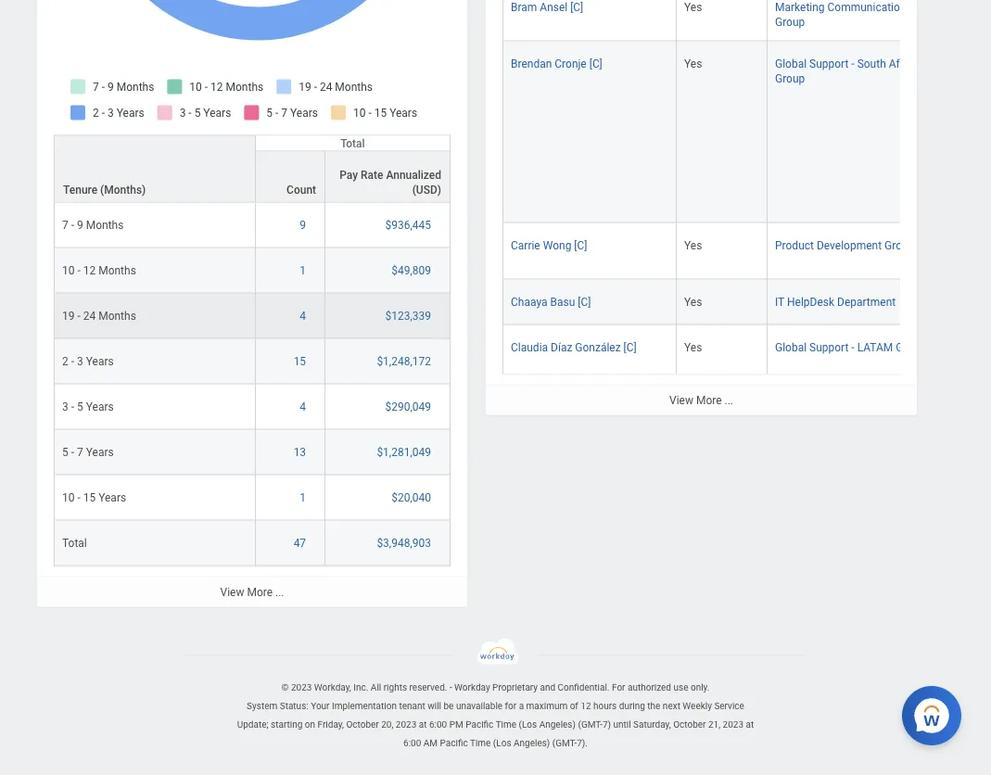 Task type: describe. For each thing, give the bounding box(es) containing it.
total inside total popup button
[[340, 137, 365, 150]]

row containing 2 - 3 years
[[54, 339, 451, 385]]

for
[[505, 701, 517, 712]]

10 - 15 years element
[[62, 488, 126, 504]]

1 button for $49,809
[[300, 263, 309, 278]]

row containing 3 - 5 years
[[54, 385, 451, 430]]

total element
[[62, 533, 87, 550]]

$49,809 button
[[391, 263, 434, 278]]

group inside marketing communications group
[[775, 16, 805, 29]]

am
[[423, 738, 438, 749]]

row containing pay rate annualized (usd)
[[54, 151, 451, 203]]

pay
[[340, 169, 358, 182]]

... for all contingent workers with assets element
[[725, 394, 733, 407]]

months for 19 - 24 months
[[98, 310, 136, 323]]

tenant
[[399, 701, 425, 712]]

group inside product development group link
[[884, 240, 914, 253]]

5 - 7 years element
[[62, 442, 114, 459]]

chaaya basu [c]
[[511, 296, 591, 309]]

workday,
[[314, 682, 351, 694]]

rights
[[384, 682, 407, 694]]

years for 10 - 15 years
[[98, 491, 126, 504]]

count
[[287, 184, 316, 197]]

row containing 19 - 24 months
[[54, 294, 451, 339]]

$20,040
[[391, 491, 431, 504]]

communications
[[827, 1, 912, 14]]

claudia díaz gonzález [c]
[[511, 342, 637, 355]]

chaaya basu [c] link
[[511, 293, 591, 309]]

©
[[281, 682, 289, 694]]

- for 7 - 9 months
[[71, 219, 74, 232]]

7 - 9 months element
[[62, 215, 124, 232]]

0 horizontal spatial 15
[[83, 491, 96, 504]]

yes for global support - latam group
[[684, 342, 702, 355]]

marketing communications group link
[[775, 0, 912, 29]]

bram ansel [c] link
[[511, 0, 583, 14]]

0 horizontal spatial (gmt-
[[552, 738, 577, 749]]

1 vertical spatial 3
[[62, 401, 68, 414]]

24
[[83, 310, 96, 323]]

marketing communications group
[[775, 1, 912, 29]]

row containing 5 - 7 years
[[54, 430, 451, 476]]

latam
[[857, 342, 893, 355]]

brendan
[[511, 58, 552, 71]]

1 for $49,809
[[300, 264, 306, 277]]

12 inside © 2023 workday, inc. all rights reserved. - workday proprietary and confidential. for authorized use only. system status: your implementation tenant will be unavailable for a maximum of 12 hours during the next weekly service update; starting on friday, october 20, 2023 at 6:00 pm pacific time (los angeles) (gmt-7) until saturday, october 21, 2023 at 6:00 am pacific time (los angeles) (gmt-7).
[[581, 701, 591, 712]]

- for 19 - 24 months
[[77, 310, 80, 323]]

0 vertical spatial angeles)
[[539, 719, 576, 731]]

inc.
[[353, 682, 368, 694]]

row containing chaaya basu [c]
[[502, 280, 991, 326]]

$936,445 button
[[385, 218, 434, 233]]

0 vertical spatial (gmt-
[[578, 719, 602, 731]]

helpdesk
[[787, 296, 834, 309]]

7 - 9 months
[[62, 219, 124, 232]]

row containing 10 - 12 months
[[54, 249, 451, 294]]

21,
[[708, 719, 720, 731]]

it helpdesk department link
[[775, 293, 896, 309]]

chaaya
[[511, 296, 547, 309]]

proprietary
[[492, 682, 538, 694]]

row containing 7 - 9 months
[[54, 203, 451, 249]]

0 horizontal spatial 6:00
[[403, 738, 421, 749]]

wong
[[543, 240, 571, 253]]

tenure
[[63, 184, 97, 197]]

row containing carrie wong [c]
[[502, 224, 991, 280]]

1 vertical spatial total
[[62, 537, 87, 550]]

product development group link
[[775, 236, 914, 253]]

ansel
[[540, 1, 568, 14]]

10 for 10 - 12 months
[[62, 264, 75, 277]]

47 button
[[294, 536, 309, 551]]

more for contingent worker analysis element
[[247, 586, 273, 599]]

hours
[[593, 701, 617, 712]]

will
[[428, 701, 441, 712]]

0 vertical spatial pacific
[[466, 719, 494, 731]]

service
[[714, 701, 744, 712]]

$20,040 button
[[391, 491, 434, 505]]

tenure (months)
[[63, 184, 146, 197]]

status:
[[280, 701, 308, 712]]

saturday,
[[633, 719, 671, 731]]

unavailable
[[456, 701, 503, 712]]

development
[[817, 240, 882, 253]]

view more ... for all contingent workers with assets element
[[669, 394, 733, 407]]

2 horizontal spatial 2023
[[723, 719, 744, 731]]

4 button for $123,339
[[300, 309, 309, 324]]

10 - 12 months
[[62, 264, 136, 277]]

view for contingent worker analysis element's "view more ..." link
[[220, 586, 244, 599]]

[c] for chaaya basu [c]
[[578, 296, 591, 309]]

view for "view more ..." link associated with all contingent workers with assets element
[[669, 394, 693, 407]]

pay rate annualized (usd)
[[340, 169, 441, 197]]

starting
[[271, 719, 303, 731]]

1 horizontal spatial 2023
[[396, 719, 417, 731]]

- left 'latam'
[[851, 342, 854, 355]]

row containing 10 - 15 years
[[54, 476, 451, 521]]

(months)
[[100, 184, 146, 197]]

department
[[837, 296, 896, 309]]

(usd)
[[412, 184, 441, 197]]

row containing brendan cronje [c]
[[502, 42, 991, 224]]

weekly
[[683, 701, 712, 712]]

the
[[647, 701, 660, 712]]

authorized
[[628, 682, 671, 694]]

[c] for bram ansel [c]
[[570, 1, 583, 14]]

1 for $20,040
[[300, 491, 306, 504]]

2 at from the left
[[746, 719, 754, 731]]

reserved.
[[409, 682, 447, 694]]

brendan cronje [c]
[[511, 58, 602, 71]]

$290,049 button
[[385, 400, 434, 415]]

7)
[[602, 719, 611, 731]]

díaz
[[551, 342, 572, 355]]

yes for it helpdesk department
[[684, 296, 702, 309]]

south
[[857, 58, 886, 71]]

confidential.
[[558, 682, 610, 694]]

months for 7 - 9 months
[[86, 219, 124, 232]]

- for 10 - 12 months
[[77, 264, 80, 277]]

15 inside button
[[294, 355, 306, 368]]

carrie
[[511, 240, 540, 253]]

view more ... link for all contingent workers with assets element
[[486, 385, 917, 416]]

yes for global support - south africa group
[[684, 58, 702, 71]]

friday,
[[318, 719, 344, 731]]

implementation
[[332, 701, 397, 712]]

view more ... link for contingent worker analysis element
[[37, 577, 467, 607]]

1 horizontal spatial 6:00
[[429, 719, 447, 731]]

pm
[[449, 719, 463, 731]]

$1,281,049
[[377, 446, 431, 459]]

row containing claudia díaz gonzález [c]
[[502, 326, 991, 403]]

0 vertical spatial 7
[[62, 219, 68, 232]]

15 button
[[294, 354, 309, 369]]

product development group
[[775, 240, 914, 253]]

brendan cronje [c] link
[[511, 54, 602, 71]]

bram ansel [c]
[[511, 1, 583, 14]]

10 - 12 months element
[[62, 261, 136, 277]]

it
[[775, 296, 784, 309]]

cronje
[[555, 58, 587, 71]]

marketing
[[775, 1, 825, 14]]



Task type: locate. For each thing, give the bounding box(es) containing it.
0 horizontal spatial more
[[247, 586, 273, 599]]

9 inside button
[[300, 219, 306, 232]]

- down 7 - 9 months
[[77, 264, 80, 277]]

a
[[519, 701, 524, 712]]

© 2023 workday, inc. all rights reserved. - workday proprietary and confidential. for authorized use only. system status: your implementation tenant will be unavailable for a maximum of 12 hours during the next weekly service update; starting on friday, october 20, 2023 at 6:00 pm pacific time (los angeles) (gmt-7) until saturday, october 21, 2023 at 6:00 am pacific time (los angeles) (gmt-7).
[[237, 682, 754, 749]]

0 vertical spatial 12
[[83, 264, 96, 277]]

$1,248,172
[[377, 355, 431, 368]]

[c] for carrie wong [c]
[[574, 240, 587, 253]]

time down for
[[496, 719, 516, 731]]

months down tenure (months)
[[86, 219, 124, 232]]

0 vertical spatial view more ... link
[[486, 385, 917, 416]]

0 vertical spatial 3
[[77, 355, 83, 368]]

0 vertical spatial months
[[86, 219, 124, 232]]

only.
[[691, 682, 710, 694]]

row containing bram ansel [c]
[[502, 0, 991, 42]]

your
[[311, 701, 330, 712]]

1 vertical spatial angeles)
[[514, 738, 550, 749]]

0 vertical spatial 10
[[62, 264, 75, 277]]

time down unavailable
[[470, 738, 491, 749]]

years for 5 - 7 years
[[86, 446, 114, 459]]

- for 10 - 15 years
[[77, 491, 80, 504]]

$936,445
[[385, 219, 431, 232]]

africa
[[889, 58, 918, 71]]

support left 'south'
[[809, 58, 849, 71]]

group inside 'global support - latam group' link
[[896, 342, 926, 355]]

1 vertical spatial 1 button
[[300, 491, 309, 505]]

1 vertical spatial global
[[775, 342, 807, 355]]

2
[[62, 355, 68, 368]]

12
[[83, 264, 96, 277], [581, 701, 591, 712]]

0 vertical spatial view more ...
[[669, 394, 733, 407]]

2 - 3 years
[[62, 355, 114, 368]]

years for 3 - 5 years
[[86, 401, 114, 414]]

at right 21,
[[746, 719, 754, 731]]

yes for product development group
[[684, 240, 702, 253]]

system
[[247, 701, 277, 712]]

more inside contingent worker analysis element
[[247, 586, 273, 599]]

1 vertical spatial (gmt-
[[552, 738, 577, 749]]

1 horizontal spatial october
[[673, 719, 706, 731]]

global down it
[[775, 342, 807, 355]]

it helpdesk department
[[775, 296, 896, 309]]

1 vertical spatial 4 button
[[300, 400, 309, 415]]

global support - south africa group
[[775, 58, 918, 86]]

during
[[619, 701, 645, 712]]

maximum
[[526, 701, 568, 712]]

1 horizontal spatial 15
[[294, 355, 306, 368]]

- for 3 - 5 years
[[71, 401, 74, 414]]

claudia
[[511, 342, 548, 355]]

6:00 left am at the left bottom
[[403, 738, 421, 749]]

group inside global support - south africa group
[[775, 73, 805, 86]]

support for latam
[[809, 342, 849, 355]]

0 horizontal spatial at
[[419, 719, 427, 731]]

0 horizontal spatial ...
[[275, 586, 284, 599]]

0 horizontal spatial time
[[470, 738, 491, 749]]

- up the total element
[[77, 491, 80, 504]]

19 - 24 months element
[[62, 306, 136, 323]]

1 vertical spatial 5
[[62, 446, 68, 459]]

1 support from the top
[[809, 58, 849, 71]]

product
[[775, 240, 814, 253]]

october down weekly
[[673, 719, 706, 731]]

0 horizontal spatial 2023
[[291, 682, 312, 694]]

1 horizontal spatial total
[[340, 137, 365, 150]]

0 horizontal spatial 3
[[62, 401, 68, 414]]

for
[[612, 682, 625, 694]]

2 9 from the left
[[300, 219, 306, 232]]

1 4 button from the top
[[300, 309, 309, 324]]

2023 right ©
[[291, 682, 312, 694]]

1 9 from the left
[[77, 219, 83, 232]]

1 horizontal spatial ...
[[725, 394, 733, 407]]

1 vertical spatial more
[[247, 586, 273, 599]]

0 vertical spatial total
[[340, 137, 365, 150]]

months inside 10 - 12 months element
[[98, 264, 136, 277]]

2 vertical spatial months
[[98, 310, 136, 323]]

10 for 10 - 15 years
[[62, 491, 75, 504]]

4 for $123,339
[[300, 310, 306, 323]]

0 vertical spatial support
[[809, 58, 849, 71]]

7 up 10 - 15 years element
[[77, 446, 83, 459]]

1 button down 13 button
[[300, 491, 309, 505]]

2 global from the top
[[775, 342, 807, 355]]

support down "it helpdesk department"
[[809, 342, 849, 355]]

10 up the total element
[[62, 491, 75, 504]]

2 4 from the top
[[300, 401, 306, 414]]

support for south
[[809, 58, 849, 71]]

2 october from the left
[[673, 719, 706, 731]]

1 horizontal spatial 12
[[581, 701, 591, 712]]

2 1 from the top
[[300, 491, 306, 504]]

global support - latam group link
[[775, 338, 926, 355]]

count button
[[256, 152, 325, 202]]

1 1 button from the top
[[300, 263, 309, 278]]

rate
[[361, 169, 383, 182]]

pacific down unavailable
[[466, 719, 494, 731]]

global down marketing
[[775, 58, 807, 71]]

until
[[613, 719, 631, 731]]

[c] inside "link"
[[624, 342, 637, 355]]

4 up the 15 button on the left top
[[300, 310, 306, 323]]

3 yes from the top
[[684, 240, 702, 253]]

(los down for
[[493, 738, 511, 749]]

1 global from the top
[[775, 58, 807, 71]]

- down tenure
[[71, 219, 74, 232]]

more for all contingent workers with assets element
[[696, 394, 722, 407]]

4 button up the 15 button on the left top
[[300, 309, 309, 324]]

bram
[[511, 1, 537, 14]]

[c] right 'basu'
[[578, 296, 591, 309]]

2 10 from the top
[[62, 491, 75, 504]]

1 october from the left
[[346, 719, 379, 731]]

[c] right 'ansel'
[[570, 1, 583, 14]]

1 10 from the top
[[62, 264, 75, 277]]

1 vertical spatial ...
[[275, 586, 284, 599]]

1 at from the left
[[419, 719, 427, 731]]

... for contingent worker analysis element
[[275, 586, 284, 599]]

4 yes from the top
[[684, 296, 702, 309]]

at up am at the left bottom
[[419, 719, 427, 731]]

10 - 15 years
[[62, 491, 126, 504]]

be
[[444, 701, 454, 712]]

total
[[340, 137, 365, 150], [62, 537, 87, 550]]

view more ... for contingent worker analysis element
[[220, 586, 284, 599]]

9 down tenure
[[77, 219, 83, 232]]

9
[[77, 219, 83, 232], [300, 219, 306, 232]]

1 horizontal spatial 9
[[300, 219, 306, 232]]

1 horizontal spatial 5
[[77, 401, 83, 414]]

$49,809
[[391, 264, 431, 277]]

0 vertical spatial 4
[[300, 310, 306, 323]]

1 vertical spatial pacific
[[440, 738, 468, 749]]

of
[[570, 701, 578, 712]]

3 down 2
[[62, 401, 68, 414]]

tenure (months) button
[[55, 136, 255, 202]]

1 vertical spatial support
[[809, 342, 849, 355]]

0 vertical spatial (los
[[519, 719, 537, 731]]

5 inside 5 - 7 years element
[[62, 446, 68, 459]]

1 1 from the top
[[300, 264, 306, 277]]

1 horizontal spatial view more ... link
[[486, 385, 917, 416]]

years up 10 - 15 years element
[[86, 446, 114, 459]]

pay rate annualized (usd) button
[[326, 152, 450, 202]]

5 yes from the top
[[684, 342, 702, 355]]

0 horizontal spatial view more ...
[[220, 586, 284, 599]]

footer containing © 2023 workday, inc. all rights reserved. - workday proprietary and confidential. for authorized use only. system status: your implementation tenant will be unavailable for a maximum of 12 hours during the next weekly service update; starting on friday, october 20, 2023 at 6:00 pm pacific time (los angeles) (gmt-7) until saturday, october 21, 2023 at 6:00 am pacific time (los angeles) (gmt-7).
[[0, 639, 991, 753]]

1 button
[[300, 263, 309, 278], [300, 491, 309, 505]]

- up be
[[450, 682, 452, 694]]

global for global support - south africa group
[[775, 58, 807, 71]]

1 vertical spatial 12
[[581, 701, 591, 712]]

months up 19 - 24 months element
[[98, 264, 136, 277]]

1 vertical spatial view more ... link
[[37, 577, 467, 607]]

0 horizontal spatial view more ... link
[[37, 577, 467, 607]]

1 horizontal spatial view
[[669, 394, 693, 407]]

workday
[[454, 682, 490, 694]]

[c] right wong
[[574, 240, 587, 253]]

7).
[[577, 738, 588, 749]]

4 down the 15 button on the left top
[[300, 401, 306, 414]]

all contingent workers with assets element
[[486, 0, 991, 582]]

2 - 3 years element
[[62, 351, 114, 368]]

0 horizontal spatial total
[[62, 537, 87, 550]]

1 vertical spatial months
[[98, 264, 136, 277]]

view more ... inside all contingent workers with assets element
[[669, 394, 733, 407]]

1 vertical spatial time
[[470, 738, 491, 749]]

4 button for $290,049
[[300, 400, 309, 415]]

... inside all contingent workers with assets element
[[725, 394, 733, 407]]

5 - 7 years
[[62, 446, 114, 459]]

0 vertical spatial ...
[[725, 394, 733, 407]]

angeles) down maximum
[[539, 719, 576, 731]]

47
[[294, 537, 306, 550]]

19
[[62, 310, 75, 323]]

(gmt- down of
[[552, 738, 577, 749]]

months right 24
[[98, 310, 136, 323]]

-
[[851, 58, 854, 71], [71, 219, 74, 232], [77, 264, 80, 277], [77, 310, 80, 323], [851, 342, 854, 355], [71, 355, 74, 368], [71, 401, 74, 414], [71, 446, 74, 459], [77, 491, 80, 504], [450, 682, 452, 694]]

- inside © 2023 workday, inc. all rights reserved. - workday proprietary and confidential. for authorized use only. system status: your implementation tenant will be unavailable for a maximum of 12 hours during the next weekly service update; starting on friday, october 20, 2023 at 6:00 pm pacific time (los angeles) (gmt-7) until saturday, october 21, 2023 at 6:00 am pacific time (los angeles) (gmt-7).
[[450, 682, 452, 694]]

0 vertical spatial view
[[669, 394, 693, 407]]

19 - 24 months
[[62, 310, 136, 323]]

1 button for $20,040
[[300, 491, 309, 505]]

0 vertical spatial 15
[[294, 355, 306, 368]]

7 down tenure
[[62, 219, 68, 232]]

5 inside 3 - 5 years element
[[77, 401, 83, 414]]

and
[[540, 682, 555, 694]]

(los down the 'a'
[[519, 719, 537, 731]]

0 horizontal spatial 5
[[62, 446, 68, 459]]

global support - south africa group link
[[775, 54, 918, 86]]

1 vertical spatial 7
[[77, 446, 83, 459]]

years up 5 - 7 years element
[[86, 401, 114, 414]]

pacific down the pm
[[440, 738, 468, 749]]

- inside global support - south africa group
[[851, 58, 854, 71]]

0 vertical spatial 1
[[300, 264, 306, 277]]

at
[[419, 719, 427, 731], [746, 719, 754, 731]]

months for 10 - 12 months
[[98, 264, 136, 277]]

0 horizontal spatial (los
[[493, 738, 511, 749]]

october
[[346, 719, 379, 731], [673, 719, 706, 731]]

... inside contingent worker analysis element
[[275, 586, 284, 599]]

$290,049
[[385, 401, 431, 414]]

on
[[305, 719, 315, 731]]

3 - 5 years element
[[62, 397, 114, 414]]

annualized
[[386, 169, 441, 182]]

years down 5 - 7 years
[[98, 491, 126, 504]]

total up the pay
[[340, 137, 365, 150]]

- left 'south'
[[851, 58, 854, 71]]

0 horizontal spatial 7
[[62, 219, 68, 232]]

2 1 button from the top
[[300, 491, 309, 505]]

4 for $290,049
[[300, 401, 306, 414]]

1 horizontal spatial 3
[[77, 355, 83, 368]]

15 down 5 - 7 years
[[83, 491, 96, 504]]

yes
[[684, 1, 702, 14], [684, 58, 702, 71], [684, 240, 702, 253], [684, 296, 702, 309], [684, 342, 702, 355]]

1 down 13 button
[[300, 491, 306, 504]]

1 down 9 button
[[300, 264, 306, 277]]

(los
[[519, 719, 537, 731], [493, 738, 511, 749]]

4 button
[[300, 309, 309, 324], [300, 400, 309, 415]]

[c] for brendan cronje [c]
[[589, 58, 602, 71]]

$3,948,903
[[377, 537, 431, 550]]

2 yes from the top
[[684, 58, 702, 71]]

global support - latam group
[[775, 342, 926, 355]]

all
[[371, 682, 381, 694]]

- for 5 - 7 years
[[71, 446, 74, 459]]

5 down 3 - 5 years
[[62, 446, 68, 459]]

months inside 19 - 24 months element
[[98, 310, 136, 323]]

1 vertical spatial 6:00
[[403, 738, 421, 749]]

october down implementation
[[346, 719, 379, 731]]

1 horizontal spatial more
[[696, 394, 722, 407]]

- up 5 - 7 years element
[[71, 401, 74, 414]]

12 inside row
[[83, 264, 96, 277]]

9 button
[[300, 218, 309, 233]]

support inside global support - south africa group
[[809, 58, 849, 71]]

1 horizontal spatial time
[[496, 719, 516, 731]]

[c] right the cronje
[[589, 58, 602, 71]]

0 horizontal spatial 12
[[83, 264, 96, 277]]

$123,339
[[385, 310, 431, 323]]

footer
[[0, 639, 991, 753]]

1 horizontal spatial (los
[[519, 719, 537, 731]]

gonzález
[[575, 342, 621, 355]]

carrie wong [c]
[[511, 240, 587, 253]]

next
[[663, 701, 680, 712]]

0 vertical spatial time
[[496, 719, 516, 731]]

yes for marketing communications group
[[684, 1, 702, 14]]

2023 right 21,
[[723, 719, 744, 731]]

13
[[294, 446, 306, 459]]

0 vertical spatial 6:00
[[429, 719, 447, 731]]

0 vertical spatial 5
[[77, 401, 83, 414]]

12 right of
[[581, 701, 591, 712]]

9 down count
[[300, 219, 306, 232]]

0 vertical spatial 1 button
[[300, 263, 309, 278]]

12 up 19 - 24 months element
[[83, 264, 96, 277]]

row
[[502, 0, 991, 42], [502, 42, 991, 224], [54, 135, 451, 203], [54, 151, 451, 203], [54, 203, 451, 249], [502, 224, 991, 280], [54, 249, 451, 294], [502, 280, 991, 326], [54, 294, 451, 339], [502, 326, 991, 403], [54, 339, 451, 385], [54, 385, 451, 430], [54, 430, 451, 476], [54, 476, 451, 521], [54, 521, 451, 567]]

- for 2 - 3 years
[[71, 355, 74, 368]]

10 up 19
[[62, 264, 75, 277]]

$3,948,903 button
[[377, 536, 434, 551]]

3
[[77, 355, 83, 368], [62, 401, 68, 414]]

1 horizontal spatial view more ...
[[669, 394, 733, 407]]

view inside all contingent workers with assets element
[[669, 394, 693, 407]]

[c]
[[570, 1, 583, 14], [589, 58, 602, 71], [574, 240, 587, 253], [578, 296, 591, 309], [624, 342, 637, 355]]

2 4 button from the top
[[300, 400, 309, 415]]

1 horizontal spatial 7
[[77, 446, 83, 459]]

update;
[[237, 719, 268, 731]]

view
[[669, 394, 693, 407], [220, 586, 244, 599]]

1 yes from the top
[[684, 1, 702, 14]]

1 vertical spatial view more ...
[[220, 586, 284, 599]]

$123,339 button
[[385, 309, 434, 324]]

global inside global support - south africa group
[[775, 58, 807, 71]]

[c] right gonzález
[[624, 342, 637, 355]]

1 horizontal spatial at
[[746, 719, 754, 731]]

months inside 7 - 9 months element
[[86, 219, 124, 232]]

0 vertical spatial global
[[775, 58, 807, 71]]

0 vertical spatial more
[[696, 394, 722, 407]]

1 vertical spatial 1
[[300, 491, 306, 504]]

angeles) down the 'a'
[[514, 738, 550, 749]]

1 vertical spatial 10
[[62, 491, 75, 504]]

4
[[300, 310, 306, 323], [300, 401, 306, 414]]

1 vertical spatial 15
[[83, 491, 96, 504]]

5 up 5 - 7 years element
[[77, 401, 83, 414]]

3 - 5 years
[[62, 401, 114, 414]]

0 horizontal spatial view
[[220, 586, 244, 599]]

3 right 2
[[77, 355, 83, 368]]

0 horizontal spatial october
[[346, 719, 379, 731]]

years for 2 - 3 years
[[86, 355, 114, 368]]

1 vertical spatial (los
[[493, 738, 511, 749]]

- right 2
[[71, 355, 74, 368]]

1 horizontal spatial (gmt-
[[578, 719, 602, 731]]

(gmt- up 7).
[[578, 719, 602, 731]]

more inside all contingent workers with assets element
[[696, 394, 722, 407]]

1 4 from the top
[[300, 310, 306, 323]]

total down 10 - 15 years
[[62, 537, 87, 550]]

0 horizontal spatial 9
[[77, 219, 83, 232]]

1 vertical spatial view
[[220, 586, 244, 599]]

view inside contingent worker analysis element
[[220, 586, 244, 599]]

2 support from the top
[[809, 342, 849, 355]]

- right 19
[[77, 310, 80, 323]]

1 vertical spatial 4
[[300, 401, 306, 414]]

years right 2
[[86, 355, 114, 368]]

1 button down 9 button
[[300, 263, 309, 278]]

view more ... inside contingent worker analysis element
[[220, 586, 284, 599]]

20,
[[381, 719, 393, 731]]

- down 3 - 5 years
[[71, 446, 74, 459]]

contingent worker analysis element
[[37, 0, 467, 607]]

0 vertical spatial 4 button
[[300, 309, 309, 324]]

global for global support - latam group
[[775, 342, 807, 355]]

15 up "13"
[[294, 355, 306, 368]]

2023 right 20,
[[396, 719, 417, 731]]

4 button up 13 button
[[300, 400, 309, 415]]

6:00 left the pm
[[429, 719, 447, 731]]



Task type: vqa. For each thing, say whether or not it's contained in the screenshot.
bottommost 7
yes



